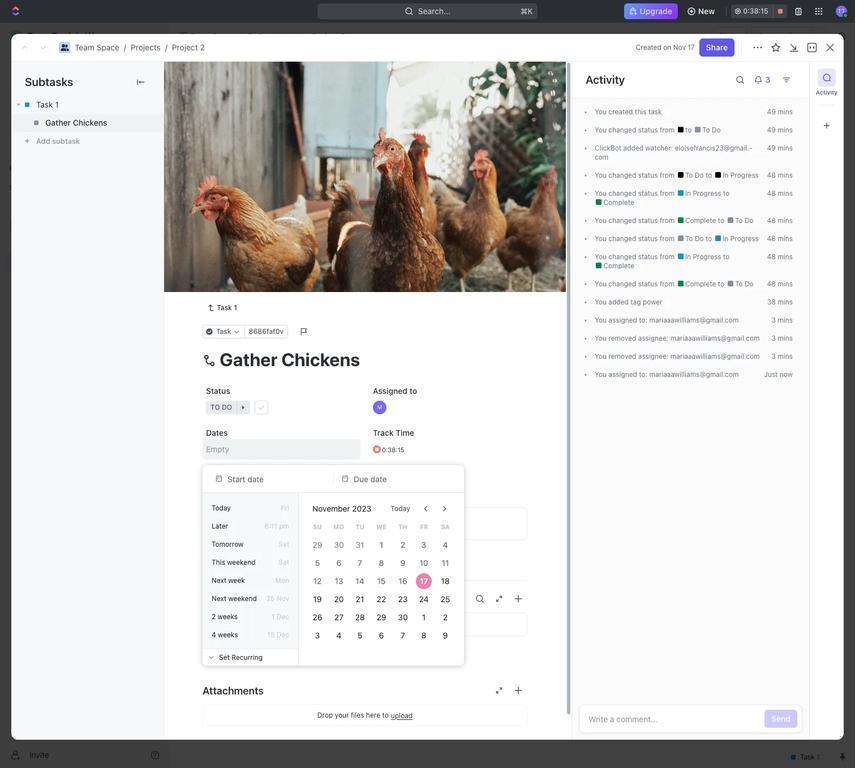 Task type: describe. For each thing, give the bounding box(es) containing it.
weeks for 2 weeks
[[218, 613, 238, 621]]

week
[[229, 577, 245, 585]]

com
[[595, 144, 753, 161]]

customize button
[[745, 102, 803, 118]]

created on nov 17
[[637, 43, 695, 52]]

upgrade link
[[625, 3, 678, 19]]

set recurring
[[219, 653, 263, 662]]

field
[[261, 650, 277, 659]]

20
[[334, 595, 344, 604]]

customize
[[759, 105, 799, 114]]

6:11
[[265, 522, 277, 531]]

table
[[344, 105, 364, 114]]

12 you from the top
[[595, 352, 607, 361]]

0 horizontal spatial project 2 link
[[172, 42, 205, 52]]

1 vertical spatial project 2
[[197, 67, 264, 86]]

docs
[[27, 97, 46, 107]]

38 mins
[[768, 298, 794, 306]]

1 you removed assignee: mariaaawilliams@gmail.com from the top
[[595, 334, 760, 343]]

upload button
[[391, 712, 413, 720]]

25 for 25
[[441, 595, 451, 604]]

2 status from the top
[[639, 171, 658, 180]]

assigned to
[[373, 386, 418, 396]]

files
[[351, 711, 364, 720]]

13 you from the top
[[595, 370, 607, 379]]

you assigned to: mariaaawilliams@gmail.com for just now
[[595, 370, 739, 379]]

6 changed from the top
[[609, 253, 637, 261]]

49 mins for added watcher:
[[768, 144, 794, 152]]

1 button for 1
[[254, 196, 269, 207]]

november
[[313, 504, 350, 514]]

7 from from the top
[[660, 280, 675, 288]]

1 vertical spatial project
[[172, 42, 198, 52]]

invite
[[29, 750, 49, 760]]

hide button
[[583, 130, 608, 144]]

11 you from the top
[[595, 334, 607, 343]]

dec for 1 dec
[[277, 613, 289, 621]]

weeks for 4 weeks
[[218, 631, 238, 640]]

0 horizontal spatial 17
[[420, 577, 429, 586]]

4 48 from the top
[[768, 235, 777, 243]]

list
[[254, 105, 268, 114]]

1 removed from the top
[[609, 334, 637, 343]]

2 assignee: from the top
[[639, 352, 669, 361]]

1 49 from the top
[[768, 108, 777, 116]]

add inside button
[[225, 519, 239, 529]]

13 mins from the top
[[778, 352, 794, 361]]

6 changed status from from the top
[[607, 253, 677, 261]]

1 vertical spatial added
[[609, 298, 629, 306]]

gantt
[[385, 105, 406, 114]]

5 48 from the top
[[768, 253, 777, 261]]

8686faf0v button
[[244, 325, 288, 339]]

attachments button
[[203, 678, 528, 705]]

5 changed from the top
[[609, 235, 637, 243]]

1 horizontal spatial add task
[[304, 160, 334, 168]]

7 changed from the top
[[609, 280, 637, 288]]

assigned for 3 mins
[[609, 316, 638, 325]]

1 horizontal spatial 6
[[379, 631, 384, 641]]

5 from from the top
[[660, 235, 675, 243]]

now
[[780, 370, 794, 379]]

home
[[27, 59, 49, 69]]

2 48 mins from the top
[[768, 189, 794, 198]]

just now
[[765, 370, 794, 379]]

assignees
[[472, 133, 506, 141]]

upload
[[391, 712, 413, 720]]

status
[[206, 386, 230, 396]]

0 horizontal spatial 8
[[379, 559, 384, 568]]

1 horizontal spatial 9
[[443, 631, 448, 641]]

1 status from the top
[[639, 126, 658, 134]]

2 horizontal spatial 4
[[443, 540, 448, 550]]

table link
[[341, 102, 364, 118]]

16
[[399, 577, 407, 586]]

1 changed status from from the top
[[607, 126, 677, 134]]

spaces
[[9, 184, 33, 192]]

6:11 pm
[[265, 522, 289, 531]]

28
[[356, 613, 365, 623]]

26
[[313, 613, 323, 623]]

0 vertical spatial task 1
[[36, 100, 59, 109]]

this weekend
[[212, 559, 256, 567]]

5 status from the top
[[639, 235, 658, 243]]

docs link
[[5, 93, 164, 112]]

sat for this weekend
[[279, 559, 289, 567]]

0 horizontal spatial team space link
[[75, 42, 119, 52]]

custom fields
[[203, 593, 270, 605]]

clickbot
[[595, 144, 622, 152]]

team space
[[190, 31, 235, 41]]

team for team space / projects / project 2
[[75, 42, 94, 52]]

add down task 2
[[228, 236, 243, 246]]

10
[[420, 559, 429, 568]]

4 you from the top
[[595, 189, 607, 198]]

6 48 mins from the top
[[768, 280, 794, 288]]

1 horizontal spatial projects link
[[245, 29, 292, 43]]

tag
[[631, 298, 642, 306]]

18
[[442, 577, 450, 586]]

activity inside task sidebar navigation tab list
[[817, 89, 838, 96]]

track time
[[373, 428, 415, 438]]

recurring
[[232, 653, 263, 662]]

1 vertical spatial task 1
[[228, 197, 251, 206]]

4 weeks
[[212, 631, 238, 640]]

1 horizontal spatial 30
[[398, 613, 408, 623]]

send
[[772, 714, 791, 724]]

new button
[[683, 2, 722, 20]]

6 you from the top
[[595, 235, 607, 243]]

4 from from the top
[[660, 216, 675, 225]]

3 48 from the top
[[768, 216, 777, 225]]

chickens
[[73, 118, 107, 127]]

11 mins from the top
[[778, 316, 794, 325]]

sidebar navigation
[[0, 23, 169, 769]]

home link
[[5, 55, 164, 73]]

5 48 mins from the top
[[768, 253, 794, 261]]

0 vertical spatial 9
[[401, 559, 406, 568]]

1 49 mins from the top
[[768, 108, 794, 116]]

1 mins from the top
[[778, 108, 794, 116]]

1 horizontal spatial task 1 link
[[203, 301, 242, 315]]

later
[[212, 522, 228, 531]]

2 vertical spatial project
[[197, 67, 247, 86]]

space for team space / projects / project 2
[[97, 42, 119, 52]]

3 status from the top
[[639, 189, 658, 198]]

14
[[356, 577, 365, 586]]

21
[[356, 595, 365, 604]]

calendar
[[289, 105, 323, 114]]

subtasks inside button
[[252, 560, 291, 570]]

we
[[377, 523, 387, 531]]

0 vertical spatial 17
[[688, 43, 695, 52]]

hide for hide
[[588, 133, 603, 141]]

6 status from the top
[[639, 253, 658, 261]]

2 removed from the top
[[609, 352, 637, 361]]

task
[[649, 108, 663, 116]]

gantt link
[[382, 102, 406, 118]]

38
[[768, 298, 777, 306]]

0 vertical spatial 7
[[358, 559, 363, 568]]

hide for hide 1 empty field
[[210, 650, 227, 659]]

1 assignee: from the top
[[639, 334, 669, 343]]

mon
[[276, 577, 289, 585]]

3 48 mins from the top
[[768, 216, 794, 225]]

3 mins from the top
[[778, 144, 794, 152]]

1 vertical spatial 8
[[422, 631, 427, 641]]

1 vertical spatial add task button
[[291, 157, 339, 171]]

team for team space
[[190, 31, 210, 41]]

automations
[[759, 31, 806, 41]]

task sidebar content section
[[572, 62, 810, 740]]

subtasks button
[[248, 555, 296, 575]]

0 vertical spatial project
[[312, 31, 339, 41]]

2023
[[353, 504, 372, 514]]

questions and answers
[[224, 620, 310, 629]]

31
[[356, 540, 365, 550]]

pm
[[279, 522, 289, 531]]

tu
[[356, 523, 365, 531]]

2 horizontal spatial add task
[[774, 73, 808, 82]]

su
[[313, 523, 322, 531]]

dec for 15 dec
[[277, 631, 289, 640]]

2 horizontal spatial add task button
[[767, 69, 815, 87]]

list link
[[252, 102, 268, 118]]

4 changed status from from the top
[[607, 216, 677, 225]]

0 horizontal spatial add task button
[[223, 235, 266, 248]]

1 button for 2
[[255, 216, 270, 227]]

27
[[334, 613, 344, 623]]

49 for changed status from
[[768, 126, 777, 134]]

assigned for just now
[[609, 370, 638, 379]]

watcher:
[[646, 144, 674, 152]]

0 horizontal spatial 4
[[212, 631, 216, 640]]

1 horizontal spatial project 2 link
[[298, 29, 349, 43]]

0 horizontal spatial 30
[[334, 540, 344, 550]]

add description
[[225, 519, 283, 529]]

1 horizontal spatial project 2
[[312, 31, 346, 41]]

eloisefrancis23@gmail. com
[[595, 144, 753, 161]]

empty button
[[203, 440, 361, 460]]

your
[[335, 711, 349, 720]]

9 you from the top
[[595, 298, 607, 306]]

0 horizontal spatial projects
[[131, 42, 161, 52]]



Task type: locate. For each thing, give the bounding box(es) containing it.
add down calendar link
[[304, 160, 317, 168]]

empty
[[235, 650, 259, 659]]

0 horizontal spatial activity
[[586, 73, 626, 86]]

1 vertical spatial 49 mins
[[768, 126, 794, 134]]

project 2 link
[[298, 29, 349, 43], [172, 42, 205, 52]]

dec down answers
[[277, 631, 289, 640]]

1 vertical spatial 5
[[358, 631, 363, 641]]

1 vertical spatial 1 button
[[255, 216, 270, 227]]

1 horizontal spatial space
[[212, 31, 235, 41]]

0 vertical spatial 49
[[768, 108, 777, 116]]

to inside drop your files here to upload
[[383, 711, 389, 720]]

weeks down questions
[[218, 631, 238, 640]]

tree inside sidebar navigation
[[5, 197, 164, 350]]

subtasks up mon
[[252, 560, 291, 570]]

1 vertical spatial 6
[[379, 631, 384, 641]]

custom fields button
[[203, 586, 528, 613]]

to: for 3 mins
[[640, 316, 648, 325]]

9 down 18
[[443, 631, 448, 641]]

1 vertical spatial 49
[[768, 126, 777, 134]]

1 horizontal spatial team space link
[[176, 29, 238, 43]]

2 from from the top
[[660, 171, 675, 180]]

inbox link
[[5, 74, 164, 92]]

0 vertical spatial hide
[[588, 133, 603, 141]]

9
[[401, 559, 406, 568], [443, 631, 448, 641]]

dashboards link
[[5, 113, 164, 131]]

1 vertical spatial 30
[[398, 613, 408, 623]]

2 25 from the left
[[441, 595, 451, 604]]

3 you from the top
[[595, 171, 607, 180]]

0 vertical spatial task 1 link
[[11, 96, 164, 114]]

add task button up customize
[[767, 69, 815, 87]]

1 vertical spatial team
[[75, 42, 94, 52]]

1 25 from the left
[[267, 595, 275, 603]]

2 to: from the top
[[640, 370, 648, 379]]

4 up 11
[[443, 540, 448, 550]]

automations button
[[753, 28, 812, 45]]

5 changed status from from the top
[[607, 235, 677, 243]]

add task button
[[767, 69, 815, 87], [291, 157, 339, 171], [223, 235, 266, 248]]

2 next from the top
[[212, 595, 227, 603]]

⌘k
[[521, 6, 533, 16]]

track
[[373, 428, 394, 438]]

6 48 from the top
[[768, 280, 777, 288]]

time
[[396, 428, 415, 438]]

4 status from the top
[[639, 216, 658, 225]]

in progress
[[210, 160, 256, 168], [721, 171, 759, 180], [684, 189, 724, 198], [721, 235, 759, 243], [684, 253, 724, 261]]

17 up 24
[[420, 577, 429, 586]]

weekend for next weekend
[[229, 595, 257, 603]]

Search tasks... text field
[[715, 129, 828, 146]]

sat down pm
[[279, 540, 289, 549]]

6 up 13
[[337, 559, 342, 568]]

added right the clickbot
[[624, 144, 644, 152]]

2 49 mins from the top
[[768, 126, 794, 134]]

you
[[595, 108, 607, 116], [595, 126, 607, 134], [595, 171, 607, 180], [595, 189, 607, 198], [595, 216, 607, 225], [595, 235, 607, 243], [595, 253, 607, 261], [595, 280, 607, 288], [595, 298, 607, 306], [595, 316, 607, 325], [595, 334, 607, 343], [595, 352, 607, 361], [595, 370, 607, 379]]

1 horizontal spatial team
[[190, 31, 210, 41]]

8 mins from the top
[[778, 253, 794, 261]]

15 for 15
[[378, 577, 386, 586]]

weekend for this weekend
[[227, 559, 256, 567]]

space for team space
[[212, 31, 235, 41]]

you assigned to: mariaaawilliams@gmail.com for 3 mins
[[595, 316, 739, 325]]

7
[[358, 559, 363, 568], [401, 631, 405, 641]]

2 vertical spatial 49
[[768, 144, 777, 152]]

1 horizontal spatial today
[[391, 505, 411, 513]]

8 right items
[[379, 559, 384, 568]]

25 for 25 nov
[[267, 595, 275, 603]]

Edit task name text field
[[203, 349, 528, 371]]

0 vertical spatial sat
[[279, 540, 289, 549]]

nov down mon
[[277, 595, 289, 603]]

add task button down calendar link
[[291, 157, 339, 171]]

1 horizontal spatial user group image
[[180, 33, 187, 39]]

user group image left team space
[[180, 33, 187, 39]]

user group image
[[60, 44, 69, 51]]

23
[[398, 595, 408, 604]]

next up 2 weeks
[[212, 595, 227, 603]]

board
[[211, 105, 233, 114]]

2 changed from the top
[[609, 171, 637, 180]]

2
[[341, 31, 346, 41], [200, 42, 205, 52], [251, 67, 260, 86], [269, 160, 273, 168], [248, 217, 252, 226], [245, 268, 249, 276], [401, 540, 406, 550], [212, 613, 216, 621], [444, 613, 448, 623]]

added left tag
[[609, 298, 629, 306]]

10 you from the top
[[595, 316, 607, 325]]

0 vertical spatial added
[[624, 144, 644, 152]]

2 you from the top
[[595, 126, 607, 134]]

29 down "22"
[[377, 613, 387, 623]]

items
[[336, 560, 359, 570]]

0 vertical spatial weekend
[[227, 559, 256, 567]]

9 mins from the top
[[778, 280, 794, 288]]

assigned
[[373, 386, 408, 396]]

dashboards
[[27, 117, 71, 126]]

4 changed from the top
[[609, 216, 637, 225]]

2 you assigned to: mariaaawilliams@gmail.com from the top
[[595, 370, 739, 379]]

1 vertical spatial removed
[[609, 352, 637, 361]]

weeks up 4 weeks
[[218, 613, 238, 621]]

0 horizontal spatial add task
[[228, 236, 262, 246]]

weekend
[[227, 559, 256, 567], [229, 595, 257, 603]]

1 vertical spatial you removed assignee: mariaaawilliams@gmail.com
[[595, 352, 760, 361]]

0 vertical spatial subtasks
[[25, 75, 73, 88]]

25 nov
[[267, 595, 289, 603]]

1 48 from the top
[[768, 171, 777, 180]]

created
[[637, 43, 662, 52]]

4 mins from the top
[[778, 171, 794, 180]]

1 vertical spatial to:
[[640, 370, 648, 379]]

set
[[219, 653, 230, 662]]

1 next from the top
[[212, 577, 227, 585]]

favorites button
[[5, 162, 43, 176]]

hide down 4 weeks
[[210, 650, 227, 659]]

task sidebar navigation tab list
[[815, 69, 840, 135]]

49
[[768, 108, 777, 116], [768, 126, 777, 134], [768, 144, 777, 152]]

team space / projects / project 2
[[75, 42, 205, 52]]

7 changed status from from the top
[[607, 280, 677, 288]]

custom
[[203, 593, 240, 605]]

0 horizontal spatial space
[[97, 42, 119, 52]]

1 assigned from the top
[[609, 316, 638, 325]]

weekend up week
[[227, 559, 256, 567]]

4 down 2 weeks
[[212, 631, 216, 640]]

0 vertical spatial 29
[[313, 540, 323, 550]]

25
[[267, 595, 275, 603], [441, 595, 451, 604]]

1 horizontal spatial add task button
[[291, 157, 339, 171]]

1 vertical spatial 7
[[401, 631, 405, 641]]

0 vertical spatial to:
[[640, 316, 648, 325]]

1 to: from the top
[[640, 316, 648, 325]]

questions
[[224, 620, 261, 629]]

fields
[[242, 593, 270, 605]]

project
[[312, 31, 339, 41], [172, 42, 198, 52], [197, 67, 247, 86]]

6 mins from the top
[[778, 216, 794, 225]]

6 down "22"
[[379, 631, 384, 641]]

add task button down task 2
[[223, 235, 266, 248]]

0 vertical spatial projects
[[259, 31, 289, 41]]

3 changed status from from the top
[[607, 189, 677, 198]]

4 48 mins from the top
[[768, 235, 794, 243]]

tree
[[5, 197, 164, 350]]

2 dec from the top
[[277, 631, 289, 640]]

0 horizontal spatial 25
[[267, 595, 275, 603]]

status
[[639, 126, 658, 134], [639, 171, 658, 180], [639, 189, 658, 198], [639, 216, 658, 225], [639, 235, 658, 243], [639, 253, 658, 261], [639, 280, 658, 288]]

2 3 mins from the top
[[772, 334, 794, 343]]

30 down mo
[[334, 540, 344, 550]]

action items button
[[302, 555, 364, 575]]

gather
[[45, 118, 71, 127]]

sat for tomorrow
[[279, 540, 289, 549]]

to: for just now
[[640, 370, 648, 379]]

description
[[242, 519, 283, 529]]

share
[[719, 31, 741, 41], [707, 42, 728, 52]]

30 down 23 in the left bottom of the page
[[398, 613, 408, 623]]

add up customize
[[774, 73, 789, 82]]

8 you from the top
[[595, 280, 607, 288]]

0 vertical spatial activity
[[586, 73, 626, 86]]

tags
[[206, 470, 224, 480]]

1 horizontal spatial 29
[[377, 613, 387, 623]]

today inside button
[[391, 505, 411, 513]]

12 mins from the top
[[778, 334, 794, 343]]

tomorrow
[[212, 540, 244, 549]]

3 from from the top
[[660, 189, 675, 198]]

1 you from the top
[[595, 108, 607, 116]]

1 vertical spatial you assigned to: mariaaawilliams@gmail.com
[[595, 370, 739, 379]]

attachments
[[203, 685, 264, 697]]

1 vertical spatial share
[[707, 42, 728, 52]]

1 you assigned to: mariaaawilliams@gmail.com from the top
[[595, 316, 739, 325]]

1 horizontal spatial 15
[[378, 577, 386, 586]]

15 down and
[[268, 631, 275, 640]]

0 vertical spatial 5
[[315, 559, 320, 568]]

created
[[609, 108, 634, 116]]

2 weeks
[[212, 613, 238, 621]]

inbox
[[27, 78, 47, 88]]

7 up 14
[[358, 559, 363, 568]]

1 3 mins from the top
[[772, 316, 794, 325]]

assignee:
[[639, 334, 669, 343], [639, 352, 669, 361]]

1 horizontal spatial activity
[[817, 89, 838, 96]]

hide inside button
[[588, 133, 603, 141]]

8 down 24
[[422, 631, 427, 641]]

1 horizontal spatial subtasks
[[252, 560, 291, 570]]

weekend down week
[[229, 595, 257, 603]]

0 vertical spatial share
[[719, 31, 741, 41]]

0 vertical spatial 3 mins
[[772, 316, 794, 325]]

1 horizontal spatial 17
[[688, 43, 695, 52]]

2 you removed assignee: mariaaawilliams@gmail.com from the top
[[595, 352, 760, 361]]

5 up 12
[[315, 559, 320, 568]]

7 mins from the top
[[778, 235, 794, 243]]

0 vertical spatial assignee:
[[639, 334, 669, 343]]

0 horizontal spatial 5
[[315, 559, 320, 568]]

2 vertical spatial task 1
[[217, 304, 237, 312]]

1 vertical spatial activity
[[817, 89, 838, 96]]

search...
[[419, 6, 451, 16]]

user group image
[[180, 33, 187, 39], [12, 222, 20, 229]]

1 48 mins from the top
[[768, 171, 794, 180]]

5 you from the top
[[595, 216, 607, 225]]

0 vertical spatial 8
[[379, 559, 384, 568]]

0 vertical spatial next
[[212, 577, 227, 585]]

0 horizontal spatial today
[[212, 504, 231, 513]]

answers
[[279, 620, 310, 629]]

1 horizontal spatial 8
[[422, 631, 427, 641]]

removed
[[609, 334, 637, 343], [609, 352, 637, 361]]

1 button
[[254, 196, 269, 207], [255, 216, 270, 227]]

share down new button
[[719, 31, 741, 41]]

2 assigned from the top
[[609, 370, 638, 379]]

add task
[[774, 73, 808, 82], [304, 160, 334, 168], [228, 236, 262, 246]]

1 horizontal spatial 4
[[337, 631, 342, 641]]

0 horizontal spatial 6
[[337, 559, 342, 568]]

8686faf0v
[[249, 327, 284, 336]]

today up later
[[212, 504, 231, 513]]

10 mins from the top
[[778, 298, 794, 306]]

0 vertical spatial 30
[[334, 540, 344, 550]]

details button
[[203, 555, 241, 575]]

next
[[212, 577, 227, 585], [212, 595, 227, 603]]

hide inside custom fields "element"
[[210, 650, 227, 659]]

0 horizontal spatial nov
[[277, 595, 289, 603]]

3 49 mins from the top
[[768, 144, 794, 152]]

empty
[[206, 445, 229, 454]]

Due date text field
[[354, 474, 448, 484]]

share down new
[[707, 42, 728, 52]]

3 changed from the top
[[609, 189, 637, 198]]

0 vertical spatial add task button
[[767, 69, 815, 87]]

1 inside custom fields "element"
[[229, 650, 233, 659]]

this
[[635, 108, 647, 116]]

eloisefrancis23@gmail.
[[676, 144, 753, 152]]

sat up mon
[[279, 559, 289, 567]]

1 vertical spatial nov
[[277, 595, 289, 603]]

details
[[207, 560, 236, 570]]

0 vertical spatial you assigned to: mariaaawilliams@gmail.com
[[595, 316, 739, 325]]

5 mins from the top
[[778, 189, 794, 198]]

3 49 from the top
[[768, 144, 777, 152]]

power
[[643, 298, 663, 306]]

7 you from the top
[[595, 253, 607, 261]]

1 vertical spatial 3 mins
[[772, 334, 794, 343]]

Start date text field
[[228, 474, 322, 484]]

mariaaawilliams@gmail.com
[[650, 316, 739, 325], [671, 334, 760, 343], [671, 352, 760, 361], [650, 370, 739, 379]]

2 49 from the top
[[768, 126, 777, 134]]

subtasks down home
[[25, 75, 73, 88]]

user group image inside sidebar navigation
[[12, 222, 20, 229]]

6 from from the top
[[660, 253, 675, 261]]

5
[[315, 559, 320, 568], [358, 631, 363, 641]]

0 horizontal spatial 15
[[268, 631, 275, 640]]

1 vertical spatial dec
[[277, 631, 289, 640]]

custom fields element
[[203, 613, 528, 664]]

space
[[212, 31, 235, 41], [97, 42, 119, 52]]

nov right on
[[674, 43, 686, 52]]

2 48 from the top
[[768, 189, 777, 198]]

1 horizontal spatial 5
[[358, 631, 363, 641]]

4 down 27
[[337, 631, 342, 641]]

add task up customize
[[774, 73, 808, 82]]

hide up the clickbot
[[588, 133, 603, 141]]

9 up 16
[[401, 559, 406, 568]]

2 mins from the top
[[778, 126, 794, 134]]

today up th
[[391, 505, 411, 513]]

0 horizontal spatial task 1 link
[[11, 96, 164, 114]]

0 vertical spatial add task
[[774, 73, 808, 82]]

add up tomorrow
[[225, 519, 239, 529]]

1 vertical spatial weeks
[[218, 631, 238, 640]]

15
[[378, 577, 386, 586], [268, 631, 275, 640]]

nov
[[674, 43, 686, 52], [277, 595, 289, 603]]

1 vertical spatial 29
[[377, 613, 387, 623]]

project 2
[[312, 31, 346, 41], [197, 67, 264, 86]]

next down details button
[[212, 577, 227, 585]]

next for next weekend
[[212, 595, 227, 603]]

drop your files here to upload
[[318, 711, 413, 720]]

2 vertical spatial add task button
[[223, 235, 266, 248]]

add task down task 2
[[228, 236, 262, 246]]

dec right and
[[277, 613, 289, 621]]

0:38:15
[[744, 7, 769, 15]]

3
[[772, 316, 777, 325], [772, 334, 777, 343], [772, 352, 777, 361], [422, 540, 427, 550], [315, 631, 320, 641]]

3 mins
[[772, 316, 794, 325], [772, 334, 794, 343], [772, 352, 794, 361]]

0 horizontal spatial 29
[[313, 540, 323, 550]]

17 right on
[[688, 43, 695, 52]]

4
[[443, 540, 448, 550], [212, 631, 216, 640], [337, 631, 342, 641]]

49 for added watcher:
[[768, 144, 777, 152]]

0:38:15 button
[[732, 5, 788, 18]]

0 vertical spatial 49 mins
[[768, 108, 794, 116]]

7 down 23 in the left bottom of the page
[[401, 631, 405, 641]]

0 vertical spatial 6
[[337, 559, 342, 568]]

board link
[[209, 102, 233, 118]]

2 changed status from from the top
[[607, 171, 677, 180]]

3 3 mins from the top
[[772, 352, 794, 361]]

1 sat from the top
[[279, 540, 289, 549]]

5 down 28
[[358, 631, 363, 641]]

2 sat from the top
[[279, 559, 289, 567]]

task 1
[[36, 100, 59, 109], [228, 197, 251, 206], [217, 304, 237, 312]]

you added tag power
[[595, 298, 663, 306]]

25 down 18
[[441, 595, 451, 604]]

1 vertical spatial 9
[[443, 631, 448, 641]]

1 vertical spatial subtasks
[[252, 560, 291, 570]]

1 vertical spatial user group image
[[12, 222, 20, 229]]

25 up 1 dec
[[267, 595, 275, 603]]

29 down the su in the left of the page
[[313, 540, 323, 550]]

0 horizontal spatial 9
[[401, 559, 406, 568]]

th
[[399, 523, 408, 531]]

upgrade
[[640, 6, 673, 16]]

15 for 15 dec
[[268, 631, 275, 640]]

activity inside task sidebar content section
[[586, 73, 626, 86]]

favorites
[[9, 164, 39, 173]]

1 dec from the top
[[277, 613, 289, 621]]

1 vertical spatial task 1 link
[[203, 301, 242, 315]]

48
[[768, 171, 777, 180], [768, 189, 777, 198], [768, 216, 777, 225], [768, 235, 777, 243], [768, 253, 777, 261], [768, 280, 777, 288]]

0 vertical spatial you removed assignee: mariaaawilliams@gmail.com
[[595, 334, 760, 343]]

user group image down spaces
[[12, 222, 20, 229]]

next for next week
[[212, 577, 227, 585]]

15 up "22"
[[378, 577, 386, 586]]

1 vertical spatial 15
[[268, 631, 275, 640]]

projects link
[[245, 29, 292, 43], [131, 42, 161, 52]]

dec
[[277, 613, 289, 621], [277, 631, 289, 640]]

1 horizontal spatial hide
[[588, 133, 603, 141]]

add task down calendar
[[304, 160, 334, 168]]

1 horizontal spatial nov
[[674, 43, 686, 52]]

next week
[[212, 577, 245, 585]]

0 horizontal spatial projects link
[[131, 42, 161, 52]]

action items
[[307, 560, 359, 570]]

0 vertical spatial user group image
[[180, 33, 187, 39]]

0 vertical spatial weeks
[[218, 613, 238, 621]]

49 mins for changed status from
[[768, 126, 794, 134]]

0 vertical spatial 1 button
[[254, 196, 269, 207]]

0 vertical spatial space
[[212, 31, 235, 41]]

0 vertical spatial nov
[[674, 43, 686, 52]]

7 status from the top
[[639, 280, 658, 288]]

1 changed from the top
[[609, 126, 637, 134]]

1 from from the top
[[660, 126, 675, 134]]

add description button
[[207, 515, 524, 533]]

today button
[[384, 500, 417, 518]]



Task type: vqa. For each thing, say whether or not it's contained in the screenshot.
middle TASK 1
yes



